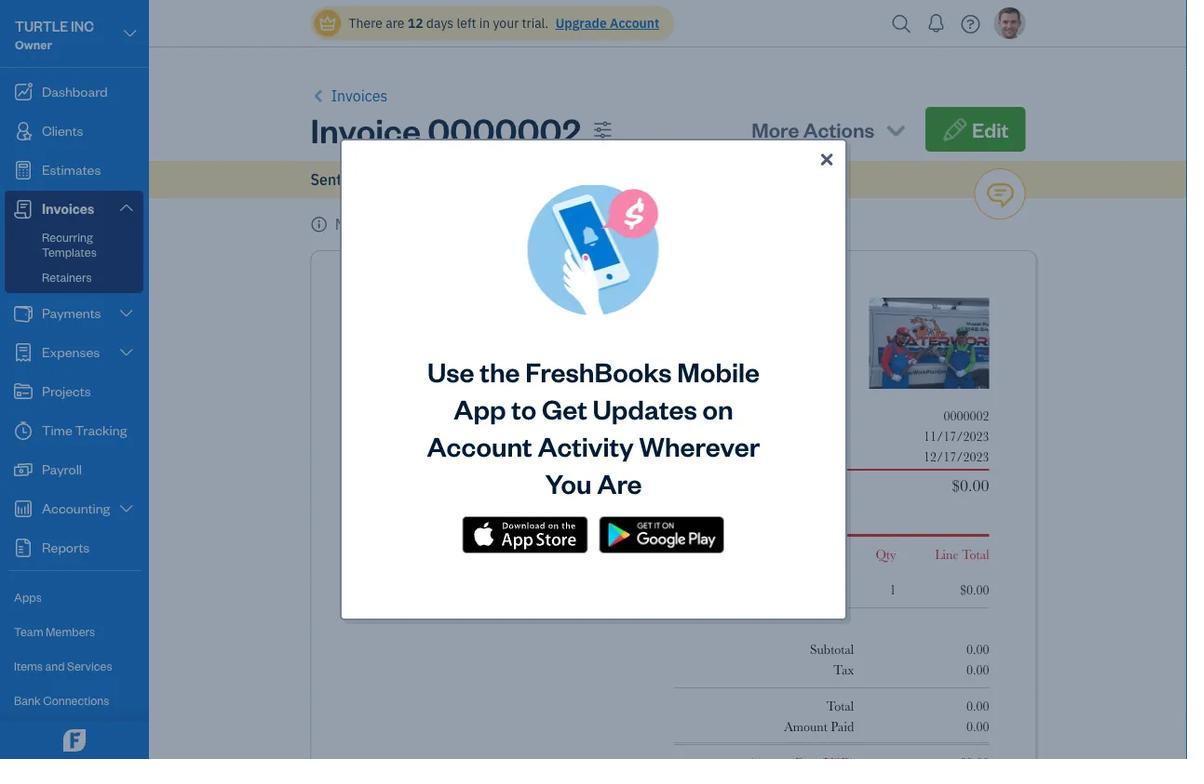 Task type: locate. For each thing, give the bounding box(es) containing it.
by
[[571, 123, 585, 141]]

date up due
[[737, 429, 762, 444]]

paid
[[831, 720, 854, 735]]

weird up tongass
[[391, 426, 423, 440]]

0 vertical spatial weird
[[374, 215, 413, 234]]

total right "line"
[[962, 548, 989, 562]]

weird
[[374, 215, 413, 234], [391, 426, 423, 440]]

team members link
[[5, 616, 143, 649]]

account
[[610, 14, 660, 32], [427, 428, 532, 463]]

invoice for invoice number
[[737, 409, 775, 424]]

$0.00 right totalling
[[680, 215, 720, 234]]

2 vertical spatial $0.00
[[960, 583, 989, 598]]

total up paid
[[827, 699, 854, 714]]

12/17/2023
[[924, 450, 989, 465]]

edit link
[[926, 107, 1026, 152]]

the
[[480, 354, 520, 389]]

invoice up of
[[737, 409, 775, 424]]

weird inside make weird co. 2268 s tongass hwy ketchikan, ak  99901
[[391, 426, 423, 440]]

1 horizontal spatial 0000002
[[944, 409, 989, 424]]

$0.00 down line total
[[960, 583, 989, 598]]

make up 2268
[[358, 426, 388, 440]]

total amount paid
[[784, 699, 854, 735]]

2 0.00 from the top
[[967, 663, 989, 678]]

larry
[[351, 123, 380, 141]]

1 right has
[[469, 215, 478, 234]]

0 horizontal spatial invoice
[[311, 107, 421, 151]]

invoices button
[[311, 85, 388, 107]]

totalling
[[622, 215, 677, 234]]

invoices
[[564, 215, 619, 234]]

1 vertical spatial 0.00 0.00
[[967, 699, 989, 735]]

main element
[[0, 0, 210, 760]]

info image
[[311, 213, 328, 236]]

$0.00
[[680, 215, 720, 234], [952, 476, 989, 495], [960, 583, 989, 598]]

1 vertical spatial weird
[[391, 426, 423, 440]]

0 vertical spatial 1
[[469, 215, 478, 234]]

your right in
[[493, 14, 519, 32]]

2 0.00 0.00 from the top
[[967, 699, 989, 735]]

mobile
[[677, 354, 760, 389]]

chevron large down image for payment icon
[[118, 306, 135, 321]]

1 vertical spatial total
[[827, 699, 854, 714]]

make for make weird co. has 1 outstanding invoices totalling $0.00
[[335, 215, 371, 234]]

hwy
[[443, 442, 468, 457]]

invoice image
[[12, 200, 34, 219]]

1 outstanding invoices button
[[469, 213, 619, 236]]

crown image
[[318, 14, 338, 33]]

0.00 0.00 for subtotal
[[967, 643, 989, 678]]

make
[[335, 215, 371, 234], [358, 426, 388, 440]]

ketchikan,
[[358, 459, 415, 474]]

chevron large down image
[[122, 22, 139, 45], [118, 200, 135, 215], [118, 306, 135, 321], [118, 502, 135, 517]]

0.00 0.00
[[967, 643, 989, 678], [967, 699, 989, 735]]

use the freshbooks mobile app to get updates on account activity wherever you are
[[427, 354, 760, 501]]

1 vertical spatial account
[[427, 428, 532, 463]]

larry gaffe will receive your message by email.
[[351, 123, 624, 141]]

co.
[[417, 215, 438, 234], [426, 426, 445, 440]]

report image
[[12, 539, 34, 558]]

connections
[[43, 693, 109, 709]]

0 vertical spatial invoice
[[311, 107, 421, 151]]

1 horizontal spatial invoice
[[737, 409, 775, 424]]

outstanding
[[481, 215, 561, 234]]

qty
[[876, 548, 896, 562]]

1 vertical spatial make
[[358, 426, 388, 440]]

your
[[493, 14, 519, 32], [487, 123, 513, 141]]

1 vertical spatial 1
[[890, 583, 896, 598]]

edit
[[972, 116, 1009, 142]]

your right 'receive'
[[487, 123, 513, 141]]

1 vertical spatial invoice
[[737, 409, 775, 424]]

invoice down invoices
[[311, 107, 421, 151]]

1 vertical spatial 0000002
[[944, 409, 989, 424]]

0 horizontal spatial account
[[427, 428, 532, 463]]

12
[[408, 14, 423, 32]]

0.00
[[967, 643, 989, 657], [967, 663, 989, 678], [967, 699, 989, 714], [967, 720, 989, 735]]

1 0.00 from the top
[[967, 643, 989, 657]]

turtle inc owner
[[15, 17, 94, 52]]

co. inside make weird co. 2268 s tongass hwy ketchikan, ak  99901
[[426, 426, 445, 440]]

0 vertical spatial total
[[962, 548, 989, 562]]

weird for 2268
[[391, 426, 423, 440]]

0 vertical spatial account
[[610, 14, 660, 32]]

date of issue
[[737, 429, 807, 444]]

members
[[46, 624, 95, 640]]

1 vertical spatial co.
[[426, 426, 445, 440]]

message
[[516, 123, 568, 141]]

activity
[[538, 428, 634, 463]]

upgrade account link
[[552, 14, 660, 32]]

days
[[426, 14, 454, 32]]

estimate image
[[12, 161, 34, 180]]

items and services link
[[5, 651, 143, 684]]

co. left has
[[417, 215, 438, 234]]

0000002
[[428, 107, 581, 151], [944, 409, 989, 424]]

freshbooks image
[[60, 730, 89, 752]]

will
[[418, 123, 438, 141]]

apps
[[14, 590, 42, 605]]

date
[[737, 429, 762, 444], [763, 450, 788, 465]]

1 horizontal spatial account
[[610, 14, 660, 32]]

you
[[545, 466, 592, 501]]

0 vertical spatial co.
[[417, 215, 438, 234]]

11/17/2023
[[924, 429, 989, 444]]

0 vertical spatial $0.00
[[680, 215, 720, 234]]

account down app
[[427, 428, 532, 463]]

0 vertical spatial make
[[335, 215, 371, 234]]

4 0.00 from the top
[[967, 720, 989, 735]]

invoice
[[311, 107, 421, 151], [737, 409, 775, 424]]

make inside make weird co. 2268 s tongass hwy ketchikan, ak  99901
[[358, 426, 388, 440]]

are
[[597, 466, 642, 501]]

co. up tongass
[[426, 426, 445, 440]]

0 horizontal spatial total
[[827, 699, 854, 714]]

invoice 0000002
[[311, 107, 581, 151]]

invoices
[[331, 86, 388, 106]]

account right upgrade
[[610, 14, 660, 32]]

make for make weird co. 2268 s tongass hwy ketchikan, ak  99901
[[358, 426, 388, 440]]

account inside use the freshbooks mobile app to get updates on account activity wherever you are
[[427, 428, 532, 463]]

chevron large down image for 'invoice' image
[[118, 200, 135, 215]]

1 horizontal spatial 1
[[890, 583, 896, 598]]

1 down qty
[[890, 583, 896, 598]]

0 vertical spatial 0.00 0.00
[[967, 643, 989, 678]]

1 0.00 0.00 from the top
[[967, 643, 989, 678]]

date down 'date of issue'
[[763, 450, 788, 465]]

timer image
[[12, 422, 34, 440]]

1 horizontal spatial total
[[962, 548, 989, 562]]

1
[[469, 215, 478, 234], [890, 583, 896, 598]]

make right the info icon
[[335, 215, 371, 234]]

total
[[962, 548, 989, 562], [827, 699, 854, 714]]

bank connections link
[[5, 685, 143, 718]]

$0.00 down '12/17/2023'
[[952, 476, 989, 495]]

has
[[442, 215, 465, 234]]

weird for has
[[374, 215, 413, 234]]

and
[[45, 659, 65, 674]]

0 horizontal spatial 1
[[469, 215, 478, 234]]

weird left has
[[374, 215, 413, 234]]

0 vertical spatial 0000002
[[428, 107, 581, 151]]

issue
[[781, 429, 807, 444]]



Task type: describe. For each thing, give the bounding box(es) containing it.
99901
[[444, 459, 477, 474]]

in
[[479, 14, 490, 32]]

email.
[[588, 123, 624, 141]]

wherever
[[639, 428, 760, 463]]

line total
[[935, 548, 989, 562]]

upgrade
[[556, 14, 607, 32]]

1 vertical spatial date
[[763, 450, 788, 465]]

services
[[67, 659, 112, 674]]

subtotal tax
[[810, 643, 854, 678]]

expense image
[[12, 344, 34, 362]]

pencil image
[[942, 116, 968, 142]]

use the freshbooks mobile app to get updates on account activity wherever you are dialog
[[0, 116, 1187, 643]]

due
[[737, 450, 759, 465]]

dashboard image
[[12, 83, 34, 102]]

due date
[[737, 450, 788, 465]]

chart image
[[12, 500, 34, 519]]

are
[[386, 14, 405, 32]]

Send a message text field
[[351, 80, 1023, 121]]

bank connections
[[14, 693, 109, 709]]

gaffe
[[383, 123, 415, 141]]

chevronleft image
[[311, 85, 328, 107]]

use
[[427, 354, 475, 389]]

co. for 2268
[[426, 426, 445, 440]]

0 vertical spatial date
[[737, 429, 762, 444]]

close image
[[817, 148, 837, 170]]

1 vertical spatial $0.00
[[952, 476, 989, 495]]

team
[[14, 624, 43, 640]]

app
[[454, 391, 506, 426]]

invoice number
[[737, 409, 822, 424]]

trial.
[[522, 14, 549, 32]]

0 horizontal spatial 0000002
[[428, 107, 581, 151]]

items and services
[[14, 659, 112, 674]]

there are 12 days left in your trial. upgrade account
[[349, 14, 660, 32]]

1 vertical spatial your
[[487, 123, 513, 141]]

updates
[[593, 391, 697, 426]]

on
[[703, 391, 734, 426]]

of
[[766, 429, 777, 444]]

items
[[14, 659, 43, 674]]

project image
[[12, 383, 34, 401]]

account for there are 12 days left in your trial. upgrade account
[[610, 14, 660, 32]]

3 0.00 from the top
[[967, 699, 989, 714]]

get
[[542, 391, 587, 426]]

owner
[[15, 37, 52, 52]]

chevron large down image
[[118, 345, 135, 360]]

2268
[[358, 442, 384, 457]]

s
[[387, 442, 394, 457]]

line
[[935, 548, 959, 562]]

freshbooks
[[526, 354, 672, 389]]

tax
[[834, 663, 854, 678]]

0 vertical spatial your
[[493, 14, 519, 32]]

inc
[[71, 17, 94, 35]]

subtotal
[[810, 643, 854, 657]]

money image
[[12, 461, 34, 480]]

0.00 0.00 for total
[[967, 699, 989, 735]]

search image
[[887, 10, 917, 38]]

turtle
[[15, 17, 68, 35]]

tongass
[[398, 442, 440, 457]]

amount
[[784, 720, 828, 735]]

payment image
[[12, 305, 34, 323]]

left
[[457, 14, 476, 32]]

there
[[349, 14, 383, 32]]

team members
[[14, 624, 95, 640]]

chevron large down image for chart image
[[118, 502, 135, 517]]

client image
[[12, 122, 34, 141]]

bank
[[14, 693, 41, 709]]

make weird co. 2268 s tongass hwy ketchikan, ak  99901
[[358, 426, 477, 474]]

invoice for invoice 0000002
[[311, 107, 421, 151]]

number
[[778, 409, 822, 424]]

to
[[511, 391, 537, 426]]

)
[[839, 480, 842, 494]]

make weird co. has 1 outstanding invoices totalling $0.00
[[335, 215, 724, 234]]

co. for has
[[417, 215, 438, 234]]

go to help image
[[956, 10, 986, 38]]

total inside total amount paid
[[827, 699, 854, 714]]

apps link
[[5, 582, 143, 615]]

account for use the freshbooks mobile app to get updates on account activity wherever you are
[[427, 428, 532, 463]]

receive
[[441, 123, 484, 141]]



Task type: vqa. For each thing, say whether or not it's contained in the screenshot.
the right NEW CLIENT link
no



